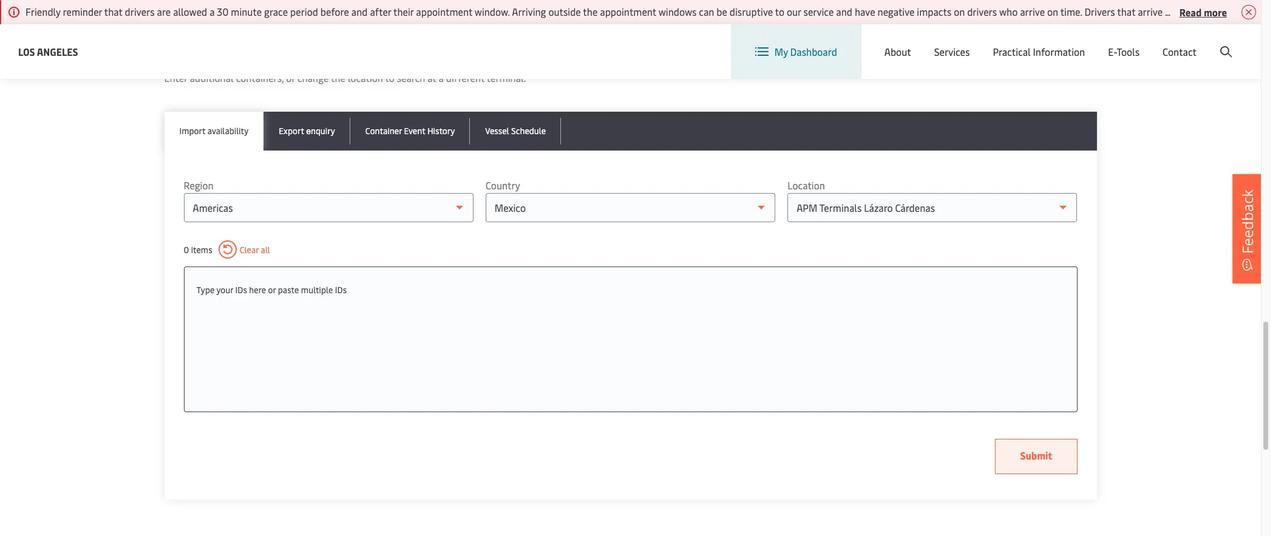 Task type: describe. For each thing, give the bounding box(es) containing it.
search
[[397, 71, 425, 84]]

disruptive
[[730, 5, 773, 18]]

history
[[428, 125, 455, 137]]

containers,
[[236, 71, 284, 84]]

after
[[370, 5, 391, 18]]

0 horizontal spatial the
[[331, 71, 346, 84]]

1 and from the left
[[352, 5, 368, 18]]

availability
[[208, 125, 249, 137]]

export еnquiry button
[[264, 112, 350, 151]]

vessel
[[486, 125, 509, 137]]

contact
[[1163, 45, 1197, 58]]

be
[[717, 5, 728, 18]]

e-tools
[[1109, 45, 1140, 58]]

1 their from the left
[[394, 5, 414, 18]]

at
[[428, 71, 437, 84]]

1 ids from the left
[[235, 284, 247, 296]]

change
[[298, 71, 329, 84]]

2 on from the left
[[1048, 5, 1059, 18]]

2 drivers from the left
[[968, 5, 998, 18]]

drivers
[[1085, 5, 1116, 18]]

more
[[1205, 5, 1228, 19]]

event
[[404, 125, 426, 137]]

friendly reminder that drivers are allowed a 30 minute grace period before and after their appointment window. arriving outside the appointment windows can be disruptive to our service and have negative impacts on drivers who arrive on time. drivers that arrive outside their appointmen
[[26, 5, 1271, 18]]

clear all
[[240, 244, 270, 255]]

0 vertical spatial to
[[776, 5, 785, 18]]

have
[[855, 5, 876, 18]]

2 outside from the left
[[1166, 5, 1198, 18]]

read more button
[[1180, 4, 1228, 19]]

0 horizontal spatial or
[[268, 284, 276, 296]]

angeles
[[37, 45, 78, 58]]

dashboard
[[791, 45, 838, 58]]

los angeles
[[18, 45, 78, 58]]

different
[[446, 71, 485, 84]]

close alert image
[[1242, 5, 1257, 19]]

who
[[1000, 5, 1018, 18]]

еnquiry
[[306, 125, 335, 137]]

global menu
[[1028, 36, 1083, 49]]

impacts
[[918, 5, 952, 18]]

type
[[197, 284, 215, 296]]

items
[[191, 244, 212, 255]]

practical information
[[994, 45, 1086, 58]]

period
[[290, 5, 318, 18]]

login / create account
[[1141, 36, 1239, 49]]

0 vertical spatial the
[[583, 5, 598, 18]]

vessel schedule
[[486, 125, 546, 137]]

switch location button
[[900, 35, 989, 49]]

practical information button
[[994, 24, 1086, 79]]

container
[[366, 125, 402, 137]]

submit button
[[996, 439, 1078, 474]]

1 on from the left
[[954, 5, 965, 18]]

country
[[486, 179, 521, 192]]

submit
[[1021, 449, 1053, 462]]

read
[[1180, 5, 1202, 19]]

import
[[180, 125, 206, 137]]

switch location
[[920, 35, 989, 49]]

my dashboard button
[[756, 24, 838, 79]]

type your ids here or paste multiple ids
[[197, 284, 347, 296]]

region
[[184, 179, 214, 192]]

your
[[217, 284, 233, 296]]

vessel schedule button
[[470, 112, 561, 151]]

export еnquiry
[[279, 125, 335, 137]]

global menu button
[[1001, 24, 1095, 60]]

additional
[[190, 71, 234, 84]]

clear all button
[[218, 241, 270, 259]]

tools
[[1117, 45, 1140, 58]]

0
[[184, 244, 189, 255]]

tab list containing import availability
[[164, 112, 1097, 151]]

appointmen
[[1223, 5, 1271, 18]]

import availability button
[[164, 112, 264, 151]]

our
[[787, 5, 802, 18]]

e-tools button
[[1109, 24, 1140, 79]]

2 that from the left
[[1118, 5, 1136, 18]]

allowed
[[173, 5, 207, 18]]

practical
[[994, 45, 1031, 58]]

export
[[279, 125, 304, 137]]

0 horizontal spatial to
[[385, 71, 395, 84]]

0 horizontal spatial a
[[210, 5, 215, 18]]

create
[[1173, 36, 1201, 49]]

about button
[[885, 24, 912, 79]]

services
[[935, 45, 970, 58]]

import availability
[[180, 125, 249, 137]]



Task type: vqa. For each thing, say whether or not it's contained in the screenshot.
added
no



Task type: locate. For each thing, give the bounding box(es) containing it.
outside right the arriving
[[549, 5, 581, 18]]

terminal.
[[487, 71, 526, 84]]

feedback
[[1238, 189, 1258, 254]]

container event history
[[366, 125, 455, 137]]

1 horizontal spatial their
[[1200, 5, 1221, 18]]

1 vertical spatial or
[[268, 284, 276, 296]]

los
[[18, 45, 35, 58]]

login / create account link
[[1118, 24, 1239, 60]]

0 vertical spatial location
[[951, 35, 989, 49]]

1 appointment from the left
[[416, 5, 473, 18]]

1 horizontal spatial that
[[1118, 5, 1136, 18]]

location
[[348, 71, 383, 84]]

tab list
[[164, 112, 1097, 151]]

2 their from the left
[[1200, 5, 1221, 18]]

1 vertical spatial the
[[331, 71, 346, 84]]

clear
[[240, 244, 259, 255]]

0 vertical spatial or
[[286, 71, 295, 84]]

to
[[776, 5, 785, 18], [385, 71, 395, 84]]

0 horizontal spatial outside
[[549, 5, 581, 18]]

1 horizontal spatial to
[[776, 5, 785, 18]]

1 vertical spatial to
[[385, 71, 395, 84]]

arrive
[[1021, 5, 1046, 18], [1139, 5, 1163, 18]]

1 horizontal spatial or
[[286, 71, 295, 84]]

and left have
[[837, 5, 853, 18]]

window.
[[475, 5, 510, 18]]

1 drivers from the left
[[125, 5, 155, 18]]

appointment
[[416, 5, 473, 18], [600, 5, 657, 18]]

drivers
[[125, 5, 155, 18], [968, 5, 998, 18]]

that right drivers
[[1118, 5, 1136, 18]]

can
[[699, 5, 715, 18]]

e-
[[1109, 45, 1117, 58]]

information
[[1034, 45, 1086, 58]]

and left after
[[352, 5, 368, 18]]

my
[[775, 45, 788, 58]]

negative
[[878, 5, 915, 18]]

0 horizontal spatial and
[[352, 5, 368, 18]]

1 outside from the left
[[549, 5, 581, 18]]

services button
[[935, 24, 970, 79]]

1 horizontal spatial ids
[[335, 284, 347, 296]]

2 ids from the left
[[335, 284, 347, 296]]

their up account
[[1200, 5, 1221, 18]]

0 horizontal spatial their
[[394, 5, 414, 18]]

their right after
[[394, 5, 414, 18]]

1 vertical spatial a
[[439, 71, 444, 84]]

to left our
[[776, 5, 785, 18]]

a right 'at'
[[439, 71, 444, 84]]

1 arrive from the left
[[1021, 5, 1046, 18]]

arriving
[[512, 5, 546, 18]]

on
[[954, 5, 965, 18], [1048, 5, 1059, 18]]

2 arrive from the left
[[1139, 5, 1163, 18]]

1 vertical spatial location
[[788, 179, 826, 192]]

about
[[885, 45, 912, 58]]

1 horizontal spatial location
[[951, 35, 989, 49]]

ids right multiple
[[335, 284, 347, 296]]

drivers left are
[[125, 5, 155, 18]]

0 horizontal spatial appointment
[[416, 5, 473, 18]]

outside
[[549, 5, 581, 18], [1166, 5, 1198, 18]]

appointment left windows
[[600, 5, 657, 18]]

that
[[104, 5, 123, 18], [1118, 5, 1136, 18]]

0 horizontal spatial that
[[104, 5, 123, 18]]

arrive right who
[[1021, 5, 1046, 18]]

30
[[217, 5, 229, 18]]

0 horizontal spatial ids
[[235, 284, 247, 296]]

friendly
[[26, 5, 61, 18]]

outside up the login / create account link
[[1166, 5, 1198, 18]]

1 horizontal spatial the
[[583, 5, 598, 18]]

0 horizontal spatial on
[[954, 5, 965, 18]]

los angeles link
[[18, 44, 78, 59]]

enter additional containers, or change the location to search at a different terminal.
[[164, 71, 526, 84]]

menu
[[1058, 36, 1083, 49]]

1 horizontal spatial and
[[837, 5, 853, 18]]

1 horizontal spatial on
[[1048, 5, 1059, 18]]

on right impacts
[[954, 5, 965, 18]]

windows
[[659, 5, 697, 18]]

2 appointment from the left
[[600, 5, 657, 18]]

that right reminder
[[104, 5, 123, 18]]

0 horizontal spatial drivers
[[125, 5, 155, 18]]

1 that from the left
[[104, 5, 123, 18]]

account
[[1203, 36, 1239, 49]]

service
[[804, 5, 834, 18]]

a
[[210, 5, 215, 18], [439, 71, 444, 84]]

or
[[286, 71, 295, 84], [268, 284, 276, 296]]

my dashboard
[[775, 45, 838, 58]]

arrive up "login"
[[1139, 5, 1163, 18]]

1 horizontal spatial appointment
[[600, 5, 657, 18]]

a left 30
[[210, 5, 215, 18]]

reminder
[[63, 5, 102, 18]]

0 horizontal spatial arrive
[[1021, 5, 1046, 18]]

0 items
[[184, 244, 212, 255]]

schedule
[[512, 125, 546, 137]]

appointment left the window.
[[416, 5, 473, 18]]

here
[[249, 284, 266, 296]]

location
[[951, 35, 989, 49], [788, 179, 826, 192]]

ids right your
[[235, 284, 247, 296]]

2 and from the left
[[837, 5, 853, 18]]

are
[[157, 5, 171, 18]]

ids
[[235, 284, 247, 296], [335, 284, 347, 296]]

None text field
[[197, 279, 1065, 301]]

and
[[352, 5, 368, 18], [837, 5, 853, 18]]

multiple
[[301, 284, 333, 296]]

on left time.
[[1048, 5, 1059, 18]]

1 horizontal spatial a
[[439, 71, 444, 84]]

to left search
[[385, 71, 395, 84]]

global
[[1028, 36, 1056, 49]]

switch
[[920, 35, 949, 49]]

0 horizontal spatial location
[[788, 179, 826, 192]]

or right here
[[268, 284, 276, 296]]

before
[[321, 5, 349, 18]]

enter
[[164, 71, 188, 84]]

the
[[583, 5, 598, 18], [331, 71, 346, 84]]

all
[[261, 244, 270, 255]]

read more
[[1180, 5, 1228, 19]]

1 horizontal spatial arrive
[[1139, 5, 1163, 18]]

drivers left who
[[968, 5, 998, 18]]

feedback button
[[1233, 174, 1264, 283]]

time.
[[1061, 5, 1083, 18]]

1 horizontal spatial drivers
[[968, 5, 998, 18]]

contact button
[[1163, 24, 1197, 79]]

1 horizontal spatial outside
[[1166, 5, 1198, 18]]

grace
[[264, 5, 288, 18]]

their
[[394, 5, 414, 18], [1200, 5, 1221, 18]]

/
[[1166, 36, 1170, 49]]

or left change
[[286, 71, 295, 84]]

login
[[1141, 36, 1164, 49]]

0 vertical spatial a
[[210, 5, 215, 18]]

minute
[[231, 5, 262, 18]]



